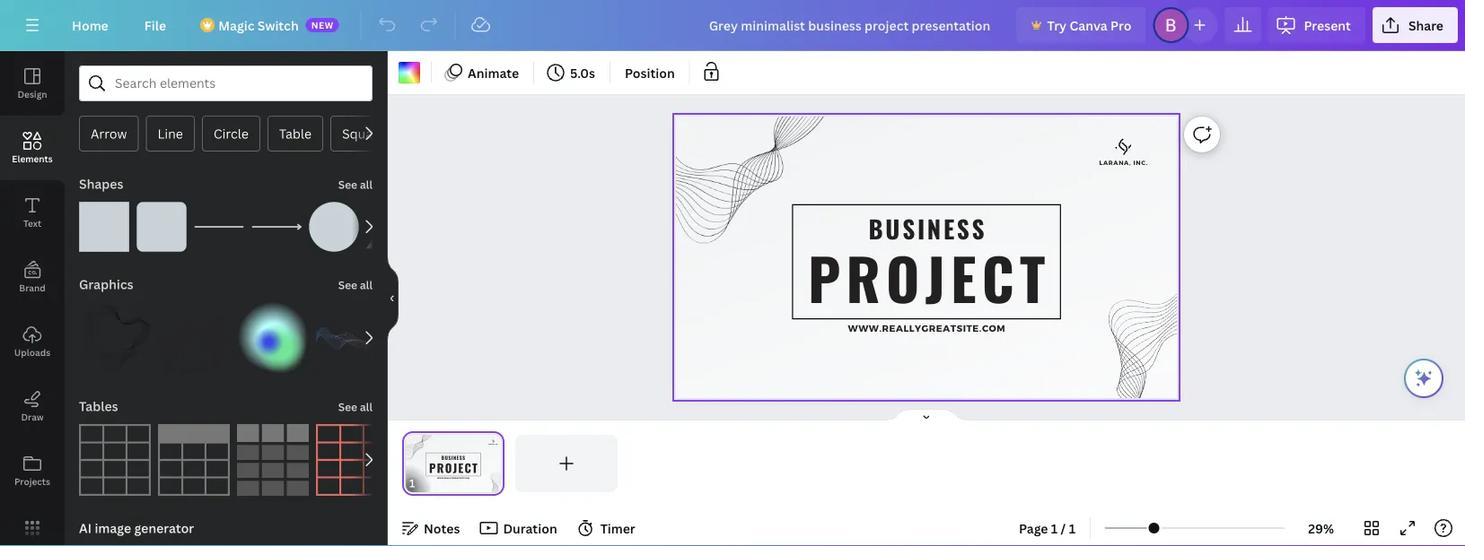 Task type: describe. For each thing, give the bounding box(es) containing it.
try canva pro
[[1047, 17, 1131, 34]]

notes button
[[395, 514, 467, 543]]

animate
[[468, 64, 519, 81]]

notes
[[424, 520, 460, 537]]

white circle shape image
[[309, 202, 359, 252]]

table button
[[267, 116, 323, 152]]

table
[[279, 125, 312, 142]]

see all for graphics
[[338, 278, 373, 293]]

arrow button
[[79, 116, 139, 152]]

text button
[[0, 180, 65, 245]]

switch
[[257, 17, 299, 34]]

group right square image
[[136, 191, 187, 252]]

see all button for graphics
[[336, 267, 374, 303]]

timer button
[[572, 514, 643, 543]]

see all button for tables
[[336, 389, 374, 425]]

projects button
[[0, 439, 65, 504]]

group up tables 'button'
[[79, 292, 151, 374]]

3 add this table to the canvas image from the left
[[237, 425, 309, 496]]

position button
[[618, 58, 682, 87]]

group left "triangle up" image
[[309, 191, 359, 252]]

see for shapes
[[338, 177, 357, 192]]

position
[[625, 64, 675, 81]]

file button
[[130, 7, 181, 43]]

see for graphics
[[338, 278, 357, 293]]

group left blurred circle gradient blue green image
[[158, 303, 230, 374]]

triangle up image
[[366, 202, 417, 252]]

new
[[311, 19, 334, 31]]

elements button
[[0, 116, 65, 180]]

rounded square image
[[136, 202, 187, 252]]

/
[[1061, 520, 1066, 537]]

try canva pro button
[[1017, 7, 1146, 43]]

inc.
[[1133, 159, 1148, 167]]

thin line abstract flowy shape illustration image
[[79, 303, 151, 374]]

29% button
[[1292, 514, 1350, 543]]

square
[[342, 125, 385, 142]]

ai
[[79, 520, 92, 537]]

shapes button
[[77, 166, 125, 202]]

29%
[[1308, 520, 1334, 537]]

1 add this table to the canvas image from the left
[[79, 425, 151, 496]]

try
[[1047, 17, 1067, 34]]

timer
[[600, 520, 635, 537]]

line
[[157, 125, 183, 142]]

page
[[1019, 520, 1048, 537]]

see all for tables
[[338, 400, 373, 415]]

side panel tab list
[[0, 51, 65, 547]]

graphics
[[79, 276, 133, 293]]

tables button
[[77, 389, 120, 425]]

present
[[1304, 17, 1351, 34]]

text
[[23, 217, 41, 229]]

1 1 from the left
[[1051, 520, 1058, 537]]

canva assistant image
[[1413, 368, 1434, 390]]

all for tables
[[360, 400, 373, 415]]

Page title text field
[[423, 475, 430, 493]]

share
[[1408, 17, 1443, 34]]

generator
[[134, 520, 194, 537]]

home link
[[57, 7, 123, 43]]

project
[[808, 235, 1051, 320]]

uploads button
[[0, 310, 65, 374]]

image
[[95, 520, 131, 537]]

larana,
[[1099, 159, 1131, 167]]

design
[[17, 88, 47, 100]]

magic
[[218, 17, 254, 34]]

pro
[[1110, 17, 1131, 34]]



Task type: locate. For each thing, give the bounding box(es) containing it.
hide pages image
[[883, 408, 969, 423]]

see for tables
[[338, 400, 357, 415]]

design button
[[0, 51, 65, 116]]

2 all from the top
[[360, 278, 373, 293]]

elements
[[12, 153, 53, 165]]

Design title text field
[[695, 7, 1010, 43]]

2 vertical spatial see all
[[338, 400, 373, 415]]

page 1 image
[[402, 435, 504, 493]]

uploads
[[14, 347, 50, 359]]

1 vertical spatial all
[[360, 278, 373, 293]]

add this table to the canvas image
[[79, 425, 151, 496], [158, 425, 230, 496], [237, 425, 309, 496], [316, 425, 388, 496]]

all for shapes
[[360, 177, 373, 192]]

brand button
[[0, 245, 65, 310]]

hide image
[[387, 256, 399, 342]]

line button
[[146, 116, 195, 152]]

see all left "hide" image
[[338, 278, 373, 293]]

1 horizontal spatial 1
[[1069, 520, 1075, 537]]

2 vertical spatial see
[[338, 400, 357, 415]]

1 vertical spatial see all
[[338, 278, 373, 293]]

see all button for shapes
[[336, 166, 374, 202]]

0 vertical spatial see all button
[[336, 166, 374, 202]]

magic switch
[[218, 17, 299, 34]]

no color image
[[399, 62, 420, 83]]

blurred circle gradient blue green image
[[237, 303, 309, 374]]

group right blurred circle gradient blue green image
[[316, 303, 388, 374]]

3 all from the top
[[360, 400, 373, 415]]

business
[[868, 210, 987, 247]]

0 vertical spatial see
[[338, 177, 357, 192]]

1 right /
[[1069, 520, 1075, 537]]

1 vertical spatial see all button
[[336, 267, 374, 303]]

square button
[[330, 116, 396, 152]]

circle button
[[202, 116, 260, 152]]

all
[[360, 177, 373, 192], [360, 278, 373, 293], [360, 400, 373, 415]]

see left "hide" image
[[338, 278, 357, 293]]

present button
[[1268, 7, 1365, 43]]

1 see all button from the top
[[336, 166, 374, 202]]

1 see all from the top
[[338, 177, 373, 192]]

shapes
[[79, 175, 123, 193]]

1 add this line to the canvas image from the left
[[194, 202, 244, 252]]

all for graphics
[[360, 278, 373, 293]]

2 1 from the left
[[1069, 520, 1075, 537]]

arrow
[[91, 125, 127, 142]]

1
[[1051, 520, 1058, 537], [1069, 520, 1075, 537]]

see all button
[[336, 166, 374, 202], [336, 267, 374, 303], [336, 389, 374, 425]]

5.0s
[[570, 64, 595, 81]]

page 1 / 1
[[1019, 520, 1075, 537]]

see all down purple abstract wavy lines 'image'
[[338, 400, 373, 415]]

add this line to the canvas image left the 'white circle shape' image
[[251, 202, 302, 252]]

all up "triangle up" image
[[360, 177, 373, 192]]

0 vertical spatial all
[[360, 177, 373, 192]]

see
[[338, 177, 357, 192], [338, 278, 357, 293], [338, 400, 357, 415]]

Search elements search field
[[115, 66, 337, 101]]

black circle wavy lines image
[[158, 303, 230, 374]]

group right black circle wavy lines image
[[237, 292, 309, 374]]

3 see all from the top
[[338, 400, 373, 415]]

graphics button
[[77, 267, 135, 303]]

group
[[79, 191, 129, 252], [136, 191, 187, 252], [309, 191, 359, 252], [79, 292, 151, 374], [237, 292, 309, 374], [158, 303, 230, 374], [316, 303, 388, 374]]

add this line to the canvas image
[[194, 202, 244, 252], [251, 202, 302, 252]]

canva
[[1070, 17, 1108, 34]]

duration button
[[474, 514, 564, 543]]

3 see all button from the top
[[336, 389, 374, 425]]

purple abstract wavy lines image
[[316, 303, 388, 374]]

larana, inc.
[[1099, 159, 1148, 167]]

2 vertical spatial see all button
[[336, 389, 374, 425]]

0 vertical spatial see all
[[338, 177, 373, 192]]

tables
[[79, 398, 118, 415]]

0 horizontal spatial 1
[[1051, 520, 1058, 537]]

0 horizontal spatial add this line to the canvas image
[[194, 202, 244, 252]]

see down purple abstract wavy lines 'image'
[[338, 400, 357, 415]]

2 vertical spatial all
[[360, 400, 373, 415]]

all down purple abstract wavy lines 'image'
[[360, 400, 373, 415]]

2 see all from the top
[[338, 278, 373, 293]]

1 see from the top
[[338, 177, 357, 192]]

see all button down purple abstract wavy lines 'image'
[[336, 389, 374, 425]]

circle
[[213, 125, 249, 142]]

2 add this line to the canvas image from the left
[[251, 202, 302, 252]]

share button
[[1372, 7, 1458, 43]]

ai image generator
[[79, 520, 194, 537]]

draw
[[21, 411, 44, 423]]

1 all from the top
[[360, 177, 373, 192]]

square image
[[79, 202, 129, 252]]

add this line to the canvas image right rounded square image
[[194, 202, 244, 252]]

4 add this table to the canvas image from the left
[[316, 425, 388, 496]]

1 horizontal spatial add this line to the canvas image
[[251, 202, 302, 252]]

duration
[[503, 520, 557, 537]]

see all
[[338, 177, 373, 192], [338, 278, 373, 293], [338, 400, 373, 415]]

see all for shapes
[[338, 177, 373, 192]]

group left rounded square image
[[79, 191, 129, 252]]

main menu bar
[[0, 0, 1465, 51]]

all left "hide" image
[[360, 278, 373, 293]]

2 add this table to the canvas image from the left
[[158, 425, 230, 496]]

file
[[144, 17, 166, 34]]

www.reallygreatsite.com
[[848, 323, 1006, 334]]

projects
[[14, 476, 50, 488]]

5.0s button
[[541, 58, 602, 87]]

draw button
[[0, 374, 65, 439]]

see all up the 'white circle shape' image
[[338, 177, 373, 192]]

home
[[72, 17, 108, 34]]

1 left /
[[1051, 520, 1058, 537]]

2 see from the top
[[338, 278, 357, 293]]

2 see all button from the top
[[336, 267, 374, 303]]

see all button left "hide" image
[[336, 267, 374, 303]]

animate button
[[439, 58, 526, 87]]

1 vertical spatial see
[[338, 278, 357, 293]]

brand
[[19, 282, 46, 294]]

see up the 'white circle shape' image
[[338, 177, 357, 192]]

3 see from the top
[[338, 400, 357, 415]]

see all button down square button
[[336, 166, 374, 202]]



Task type: vqa. For each thing, say whether or not it's contained in the screenshot.
a for design
no



